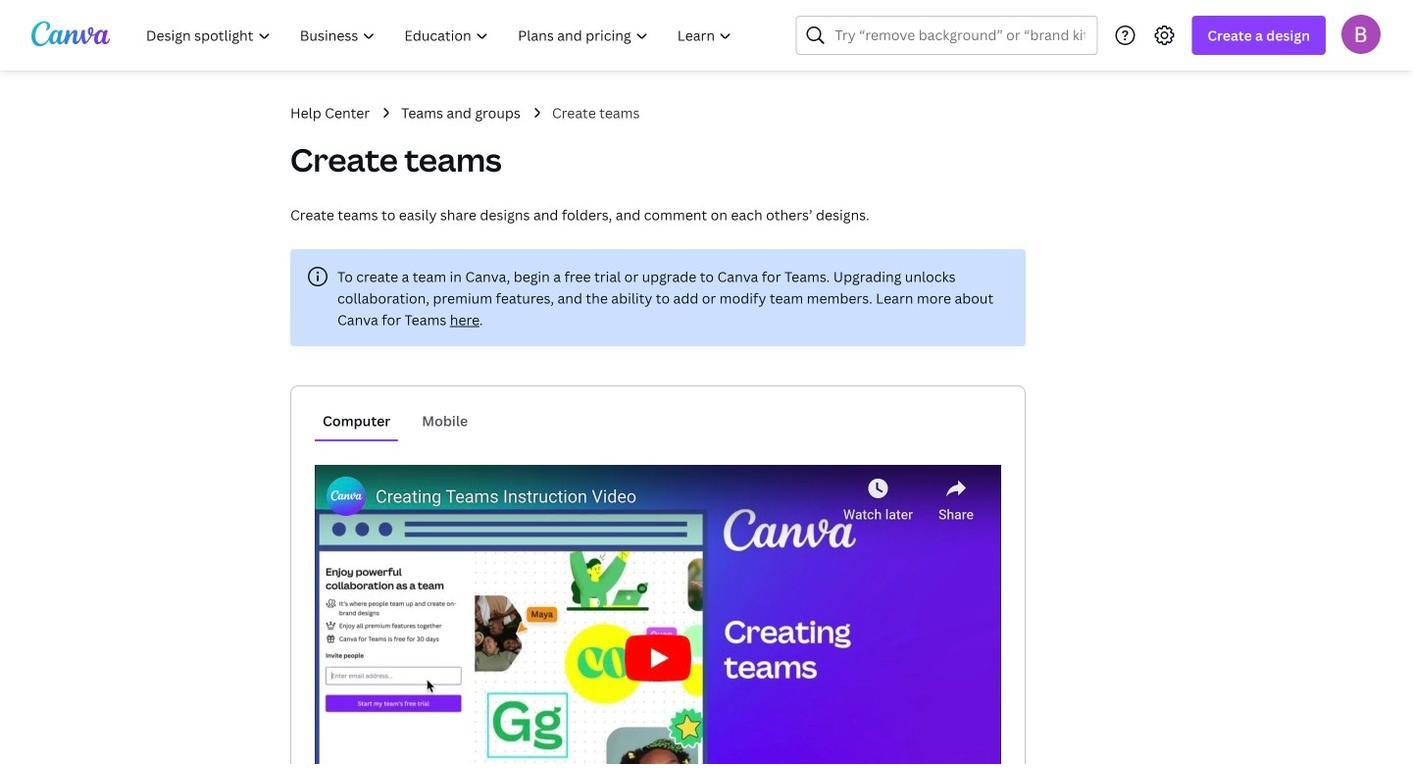 Task type: locate. For each thing, give the bounding box(es) containing it.
top level navigation element
[[133, 16, 749, 55]]

bob builder image
[[1342, 14, 1381, 54]]

Try "remove background" or "brand kit" search field
[[835, 17, 1085, 54]]



Task type: vqa. For each thing, say whether or not it's contained in the screenshot.
Top level navigation element
yes



